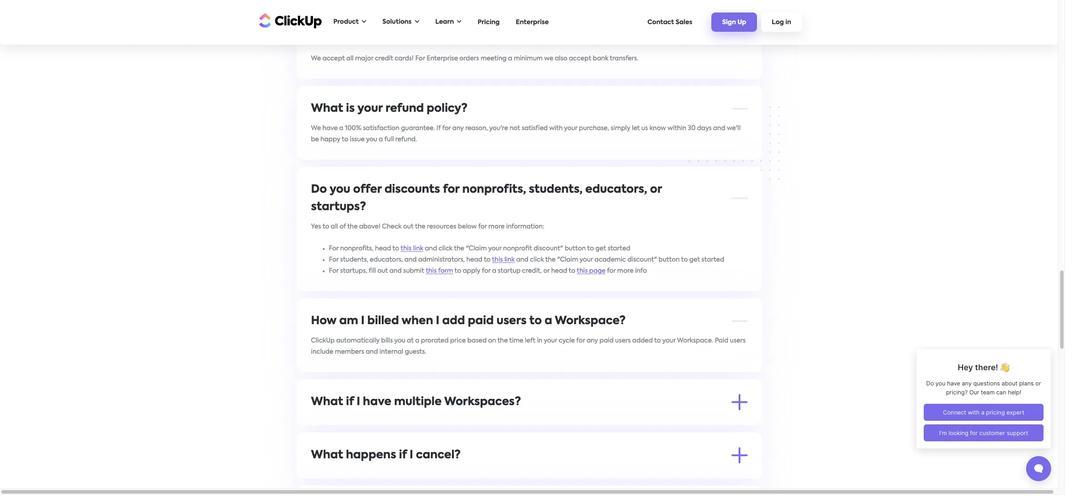 Task type: locate. For each thing, give the bounding box(es) containing it.
at for i
[[376, 472, 383, 478]]

sales
[[676, 19, 692, 25]]

click up administrators,
[[439, 245, 453, 252]]

administrators,
[[418, 257, 465, 263]]

1 horizontal spatial educators,
[[585, 184, 647, 195]]

0 horizontal spatial of
[[340, 223, 346, 230]]

at up guests.
[[407, 337, 414, 344]]

users left the added
[[615, 337, 631, 344]]

click up credit, at the bottom
[[530, 257, 544, 263]]

0 vertical spatial or
[[650, 184, 662, 195]]

or inside do you offer discounts for nonprofits, students, educators, or startups?
[[650, 184, 662, 195]]

reason,
[[465, 125, 488, 131]]

1 horizontal spatial more
[[617, 268, 634, 274]]

and left we'll
[[713, 125, 726, 131]]

0 horizontal spatial all
[[331, 223, 338, 230]]

cycle,
[[617, 472, 635, 478]]

1 what from the top
[[311, 103, 343, 114]]

individual
[[514, 418, 544, 425]]

1 horizontal spatial this link link
[[492, 257, 515, 263]]

learn
[[435, 19, 454, 25]]

2 we from the top
[[311, 125, 321, 131]]

do you offer discounts for nonprofits, students, educators, or startups?
[[311, 184, 662, 213]]

refund
[[386, 103, 424, 114]]

this link link up startup
[[492, 257, 515, 263]]

0 vertical spatial any
[[452, 125, 464, 131]]

in right log
[[786, 19, 791, 26]]

your right do,
[[456, 472, 470, 478]]

0 vertical spatial at
[[407, 337, 414, 344]]

1 vertical spatial or
[[543, 268, 550, 274]]

0 vertical spatial students,
[[529, 184, 583, 195]]

1 horizontal spatial accept
[[569, 55, 591, 62]]

multiple
[[394, 396, 442, 408]]

head right credit, at the bottom
[[551, 268, 567, 274]]

1 vertical spatial at
[[376, 472, 383, 478]]

for for students,
[[329, 257, 339, 263]]

this form link
[[426, 268, 453, 274]]

0 vertical spatial enterprise
[[516, 19, 549, 25]]

in inside "log in" link
[[786, 19, 791, 26]]

0 horizontal spatial accept
[[323, 55, 345, 62]]

last
[[522, 472, 533, 478]]

button
[[565, 245, 586, 252], [659, 257, 680, 263]]

i right the am
[[361, 316, 365, 327]]

your left cycle
[[544, 337, 557, 344]]

we have a 100% satisfaction guarantee. if for any reason, you're not satisfied with your purchase, simply let us know within 30 days and we'll be happy to issue you a full refund.
[[311, 125, 741, 142]]

0 vertical spatial started
[[608, 245, 630, 252]]

will
[[511, 472, 520, 478]]

0 horizontal spatial is
[[340, 418, 345, 425]]

this left page
[[577, 268, 588, 274]]

log in
[[772, 19, 791, 26]]

this
[[401, 245, 412, 252], [492, 257, 503, 263], [426, 268, 437, 274], [577, 268, 588, 274]]

discount" up info
[[628, 257, 657, 263]]

you inside "we have a 100% satisfaction guarantee. if for any reason, you're not satisfied with your purchase, simply let us know within 30 days and we'll be happy to issue you a full refund."
[[366, 136, 377, 142]]

1 horizontal spatial click
[[530, 257, 544, 263]]

1 horizontal spatial "claim
[[557, 257, 578, 263]]

any down the workspace?
[[587, 337, 598, 344]]

1 horizontal spatial enterprise
[[516, 19, 549, 25]]

for startups, fill out and submit this form to apply for a startup credit, or head to this page for more info
[[329, 268, 647, 274]]

we inside "we have a 100% satisfaction guarantee. if for any reason, you're not satisfied with your purchase, simply let us know within 30 days and we'll be happy to issue you a full refund."
[[311, 125, 321, 131]]

yes to all of the above! check out the resources below for more information:
[[311, 223, 544, 230]]

1 horizontal spatial if
[[399, 450, 407, 461]]

this link link for for nonprofits, head to
[[401, 245, 423, 252]]

enterprise up minimum at top
[[516, 19, 549, 25]]

0 horizontal spatial in
[[537, 337, 542, 344]]

all right yes in the top left of the page
[[331, 223, 338, 230]]

upgrade.
[[545, 418, 573, 425]]

if up per
[[346, 396, 354, 408]]

solutions button
[[378, 13, 424, 31]]

your left workspace.
[[662, 337, 676, 344]]

if
[[346, 396, 354, 408], [399, 450, 407, 461]]

0 vertical spatial this link link
[[401, 245, 423, 252]]

1 vertical spatial button
[[659, 257, 680, 263]]

0 horizontal spatial at
[[376, 472, 383, 478]]

link up startup
[[505, 257, 515, 263]]

fill
[[369, 268, 376, 274]]

1 vertical spatial discount"
[[628, 257, 657, 263]]

major
[[355, 55, 373, 62]]

in
[[786, 19, 791, 26], [537, 337, 542, 344]]

your up satisfaction
[[357, 103, 383, 114]]

have up happy
[[323, 125, 338, 131]]

0 horizontal spatial head
[[375, 245, 391, 252]]

contact sales button
[[643, 15, 697, 30]]

in inside clickup automatically bills you at a prorated price based on the time left in your cycle for any paid users added to your workspace. paid users include members and internal guests.
[[537, 337, 542, 344]]

1 horizontal spatial button
[[659, 257, 680, 263]]

1 horizontal spatial paid
[[600, 337, 614, 344]]

"claim up apply
[[466, 245, 487, 252]]

1 horizontal spatial or
[[650, 184, 662, 195]]

and down automatically
[[366, 349, 378, 355]]

0 vertical spatial we
[[311, 55, 321, 62]]

accept right the "also"
[[569, 55, 591, 62]]

workspace
[[442, 418, 477, 425]]

discount" up for students, educators, and administrators, head to this link and click the "claim your academic discount" button to get started
[[534, 245, 563, 252]]

your right with
[[564, 125, 578, 131]]

3 what from the top
[[311, 450, 343, 461]]

you
[[366, 136, 377, 142], [330, 184, 350, 195], [394, 337, 405, 344], [433, 472, 444, 478], [657, 472, 668, 478]]

0 vertical spatial all
[[346, 55, 354, 62]]

0 vertical spatial button
[[565, 245, 586, 252]]

credit,
[[522, 268, 542, 274]]

1 vertical spatial in
[[537, 337, 542, 344]]

"claim up the this page link
[[557, 257, 578, 263]]

the inside you're free to cancel at anytime! when you do, your current plan will last until the end of your billing cycle, unless you choose to downgrade immediately.
[[549, 472, 560, 478]]

students, inside do you offer discounts for nonprofits, students, educators, or startups?
[[529, 184, 583, 195]]

is up 100%
[[346, 103, 355, 114]]

i
[[361, 316, 365, 327], [436, 316, 440, 327], [357, 396, 360, 408], [410, 450, 413, 461]]

what up you're
[[311, 450, 343, 461]]

end
[[561, 472, 573, 478]]

this link link
[[401, 245, 423, 252], [492, 257, 515, 263]]

0 horizontal spatial educators,
[[370, 257, 403, 263]]

internal
[[380, 349, 403, 355]]

include
[[311, 349, 333, 355]]

we for we accept all major credit cards! for enterprise orders meeting a minimum we also accept bank transfers.
[[311, 55, 321, 62]]

1 vertical spatial is
[[340, 418, 345, 425]]

started
[[608, 245, 630, 252], [702, 257, 724, 263]]

you inside clickup automatically bills you at a prorated price based on the time left in your cycle for any paid users added to your workspace. paid users include members and internal guests.
[[394, 337, 405, 344]]

1 vertical spatial this link link
[[492, 257, 515, 263]]

0 vertical spatial out
[[403, 223, 414, 230]]

1 horizontal spatial get
[[689, 257, 700, 263]]

nonprofits,
[[462, 184, 526, 195], [340, 245, 374, 252]]

1 vertical spatial students,
[[340, 257, 368, 263]]

1 vertical spatial link
[[505, 257, 515, 263]]

1 horizontal spatial have
[[363, 396, 391, 408]]

any
[[452, 125, 464, 131], [587, 337, 598, 344]]

0 horizontal spatial discount"
[[534, 245, 563, 252]]

0 vertical spatial "claim
[[466, 245, 487, 252]]

1 vertical spatial if
[[399, 450, 407, 461]]

at for billed
[[407, 337, 414, 344]]

0 vertical spatial of
[[340, 223, 346, 230]]

free
[[332, 472, 344, 478]]

2 vertical spatial what
[[311, 450, 343, 461]]

prorated
[[421, 337, 449, 344]]

for up resources
[[443, 184, 460, 195]]

paid inside clickup automatically bills you at a prorated price based on the time left in your cycle for any paid users added to your workspace. paid users include members and internal guests.
[[600, 337, 614, 344]]

0 horizontal spatial students,
[[340, 257, 368, 263]]

not
[[510, 125, 520, 131]]

a inside clickup automatically bills you at a prorated price based on the time left in your cycle for any paid users added to your workspace. paid users include members and internal guests.
[[415, 337, 420, 344]]

you up startups?
[[330, 184, 350, 195]]

of right end
[[575, 472, 581, 478]]

at inside clickup automatically bills you at a prorated price based on the time left in your cycle for any paid users added to your workspace. paid users include members and internal guests.
[[407, 337, 414, 344]]

at inside you're free to cancel at anytime! when you do, your current plan will last until the end of your billing cycle, unless you choose to downgrade immediately.
[[376, 472, 383, 478]]

1 vertical spatial all
[[331, 223, 338, 230]]

0 vertical spatial head
[[375, 245, 391, 252]]

out right fill
[[378, 268, 388, 274]]

head down check on the top
[[375, 245, 391, 252]]

you right the issue
[[366, 136, 377, 142]]

for right if at the left top of page
[[442, 125, 451, 131]]

if up anytime!
[[399, 450, 407, 461]]

head
[[375, 245, 391, 252], [466, 257, 483, 263], [551, 268, 567, 274]]

0 horizontal spatial get
[[596, 245, 606, 252]]

0 horizontal spatial click
[[439, 245, 453, 252]]

this left form
[[426, 268, 437, 274]]

of inside you're free to cancel at anytime! when you do, your current plan will last until the end of your billing cycle, unless you choose to downgrade immediately.
[[575, 472, 581, 478]]

of down startups?
[[340, 223, 346, 230]]

contact sales
[[648, 19, 692, 25]]

0 vertical spatial if
[[346, 396, 354, 408]]

have up workspace,
[[363, 396, 391, 408]]

pricing
[[478, 19, 500, 25]]

is for your
[[346, 103, 355, 114]]

for right the below
[[478, 223, 487, 230]]

product button
[[329, 13, 371, 31]]

when
[[402, 316, 433, 327]]

0 vertical spatial nonprofits,
[[462, 184, 526, 195]]

what is your refund policy?
[[311, 103, 468, 114]]

this up submit
[[401, 245, 412, 252]]

we
[[311, 55, 321, 62], [311, 125, 321, 131]]

users right paid
[[730, 337, 746, 344]]

all for to
[[331, 223, 338, 230]]

0 vertical spatial in
[[786, 19, 791, 26]]

for inside do you offer discounts for nonprofits, students, educators, or startups?
[[443, 184, 460, 195]]

policy?
[[427, 103, 468, 114]]

1 vertical spatial what
[[311, 396, 343, 408]]

what up happy
[[311, 103, 343, 114]]

1 horizontal spatial users
[[615, 337, 631, 344]]

your left billing
[[582, 472, 596, 478]]

anytime!
[[384, 472, 412, 478]]

2 what from the top
[[311, 396, 343, 408]]

0 horizontal spatial button
[[565, 245, 586, 252]]

out
[[403, 223, 414, 230], [378, 268, 388, 274]]

at
[[407, 337, 414, 344], [376, 472, 383, 478]]

academic
[[595, 257, 626, 263]]

paid up the based
[[468, 316, 494, 327]]

check
[[382, 223, 402, 230]]

1 vertical spatial get
[[689, 257, 700, 263]]

more left info
[[617, 268, 634, 274]]

1 horizontal spatial any
[[587, 337, 598, 344]]

billed
[[367, 316, 399, 327]]

and left submit
[[390, 268, 402, 274]]

1 vertical spatial out
[[378, 268, 388, 274]]

what up payment
[[311, 396, 343, 408]]

1 vertical spatial click
[[530, 257, 544, 263]]

to inside clickup automatically bills you at a prorated price based on the time left in your cycle for any paid users added to your workspace. paid users include members and internal guests.
[[654, 337, 661, 344]]

what for what is your refund policy?
[[311, 103, 343, 114]]

1 horizontal spatial all
[[346, 55, 354, 62]]

add
[[442, 316, 465, 327]]

0 horizontal spatial this link link
[[401, 245, 423, 252]]

discount"
[[534, 245, 563, 252], [628, 257, 657, 263]]

accept left major
[[323, 55, 345, 62]]

educators,
[[585, 184, 647, 195], [370, 257, 403, 263]]

enterprise left orders
[[427, 55, 458, 62]]

a left startup
[[492, 268, 496, 274]]

all left major
[[346, 55, 354, 62]]

contact
[[648, 19, 674, 25]]

1 vertical spatial have
[[363, 396, 391, 408]]

1 horizontal spatial out
[[403, 223, 414, 230]]

0 horizontal spatial nonprofits,
[[340, 245, 374, 252]]

0 horizontal spatial link
[[413, 245, 423, 252]]

clickup image
[[256, 12, 322, 29]]

at right cancel
[[376, 472, 383, 478]]

paid down the workspace?
[[600, 337, 614, 344]]

get
[[596, 245, 606, 252], [689, 257, 700, 263]]

click
[[439, 245, 453, 252], [530, 257, 544, 263]]

1 horizontal spatial at
[[407, 337, 414, 344]]

head up apply
[[466, 257, 483, 263]]

you right the bills on the left
[[394, 337, 405, 344]]

0 horizontal spatial any
[[452, 125, 464, 131]]

1 vertical spatial any
[[587, 337, 598, 344]]

1 vertical spatial of
[[575, 472, 581, 478]]

1 we from the top
[[311, 55, 321, 62]]

0 horizontal spatial "claim
[[466, 245, 487, 252]]

link up submit
[[413, 245, 423, 252]]

0 vertical spatial have
[[323, 125, 338, 131]]

1 horizontal spatial in
[[786, 19, 791, 26]]

you inside do you offer discounts for nonprofits, students, educators, or startups?
[[330, 184, 350, 195]]

refund.
[[395, 136, 417, 142]]

out right check on the top
[[403, 223, 414, 230]]

satisfaction
[[363, 125, 399, 131]]

guarantee.
[[401, 125, 435, 131]]

more up for nonprofits, head to this link and click the "claim your nonprofit discount" button to get started
[[488, 223, 505, 230]]

and inside clickup automatically bills you at a prorated price based on the time left in your cycle for any paid users added to your workspace. paid users include members and internal guests.
[[366, 349, 378, 355]]

cards!
[[395, 55, 414, 62]]

1 horizontal spatial is
[[346, 103, 355, 114]]

pricing link
[[473, 15, 504, 30]]

with
[[549, 125, 563, 131]]

paid
[[715, 337, 729, 344]]

0 vertical spatial click
[[439, 245, 453, 252]]

for right cycle
[[576, 337, 585, 344]]

a up guests.
[[415, 337, 420, 344]]

and up administrators,
[[425, 245, 437, 252]]

you left do,
[[433, 472, 444, 478]]

is left per
[[340, 418, 345, 425]]

a up clickup automatically bills you at a prorated price based on the time left in your cycle for any paid users added to your workspace. paid users include members and internal guests.
[[545, 316, 552, 327]]

minimum
[[514, 55, 543, 62]]

cycle
[[559, 337, 575, 344]]

what
[[311, 103, 343, 114], [311, 396, 343, 408], [311, 450, 343, 461]]

users up time
[[497, 316, 527, 327]]

paid
[[468, 316, 494, 327], [600, 337, 614, 344]]

offer
[[353, 184, 382, 195]]

1 vertical spatial paid
[[600, 337, 614, 344]]

1 accept from the left
[[323, 55, 345, 62]]

product
[[333, 19, 359, 25]]

startup
[[498, 268, 521, 274]]

your up the this page link
[[580, 257, 593, 263]]

1 vertical spatial we
[[311, 125, 321, 131]]

what for what happens if i cancel?
[[311, 450, 343, 461]]

i up when
[[410, 450, 413, 461]]

1 vertical spatial started
[[702, 257, 724, 263]]

any left "reason,"
[[452, 125, 464, 131]]

1 horizontal spatial of
[[575, 472, 581, 478]]

in right left
[[537, 337, 542, 344]]

0 vertical spatial paid
[[468, 316, 494, 327]]

we'll
[[727, 125, 741, 131]]

0 vertical spatial is
[[346, 103, 355, 114]]

this link link up submit
[[401, 245, 423, 252]]

1 horizontal spatial students,
[[529, 184, 583, 195]]

0 horizontal spatial enterprise
[[427, 55, 458, 62]]



Task type: vqa. For each thing, say whether or not it's contained in the screenshot.
inefficiently,
no



Task type: describe. For each thing, give the bounding box(es) containing it.
orders
[[460, 55, 479, 62]]

we for we have a 100% satisfaction guarantee. if for any reason, you're not satisfied with your purchase, simply let us know within 30 days and we'll be happy to issue you a full refund.
[[311, 125, 321, 131]]

1 vertical spatial enterprise
[[427, 55, 458, 62]]

1 vertical spatial educators,
[[370, 257, 403, 263]]

and up submit
[[404, 257, 417, 263]]

1 vertical spatial more
[[617, 268, 634, 274]]

i up workspace,
[[357, 396, 360, 408]]

apply
[[463, 268, 480, 274]]

for nonprofits, head to this link and click the "claim your nonprofit discount" button to get started
[[329, 245, 630, 252]]

what if i have multiple workspaces?
[[311, 396, 521, 408]]

0 horizontal spatial if
[[346, 396, 354, 408]]

is for per
[[340, 418, 345, 425]]

all for accept
[[346, 55, 354, 62]]

up
[[738, 19, 746, 26]]

be
[[311, 136, 319, 142]]

clickup
[[311, 337, 335, 344]]

learn button
[[431, 13, 466, 31]]

each
[[425, 418, 440, 425]]

a right meeting
[[508, 55, 512, 62]]

nonprofit
[[503, 245, 532, 252]]

discounts
[[385, 184, 440, 195]]

for right apply
[[482, 268, 491, 274]]

days
[[697, 125, 712, 131]]

for for nonprofits,
[[329, 245, 339, 252]]

you're
[[489, 125, 508, 131]]

immediately.
[[311, 483, 351, 489]]

solutions
[[382, 19, 412, 25]]

sign up button
[[712, 13, 757, 32]]

this page link
[[577, 268, 606, 274]]

0 horizontal spatial paid
[[468, 316, 494, 327]]

and inside "we have a 100% satisfaction guarantee. if for any reason, you're not satisfied with your purchase, simply let us know within 30 days and we'll be happy to issue you a full refund."
[[713, 125, 726, 131]]

cancel
[[354, 472, 374, 478]]

clickup automatically bills you at a prorated price based on the time left in your cycle for any paid users added to your workspace. paid users include members and internal guests.
[[311, 337, 746, 355]]

cancel?
[[416, 450, 461, 461]]

info
[[635, 268, 647, 274]]

you're
[[311, 472, 330, 478]]

let
[[632, 125, 640, 131]]

0 horizontal spatial or
[[543, 268, 550, 274]]

downgrade
[[701, 472, 737, 478]]

we accept all major credit cards! for enterprise orders meeting a minimum we also accept bank transfers.
[[311, 55, 639, 62]]

startups,
[[340, 268, 367, 274]]

form
[[438, 268, 453, 274]]

workspace.
[[677, 337, 713, 344]]

1 vertical spatial "claim
[[557, 257, 578, 263]]

know
[[650, 125, 666, 131]]

information:
[[506, 223, 544, 230]]

0 vertical spatial get
[[596, 245, 606, 252]]

above!
[[359, 223, 381, 230]]

i left add
[[436, 316, 440, 327]]

workspaces?
[[444, 396, 521, 408]]

issue
[[350, 136, 365, 142]]

your left nonprofit
[[488, 245, 502, 252]]

your inside "we have a 100% satisfaction guarantee. if for any reason, you're not satisfied with your purchase, simply let us know within 30 days and we'll be happy to issue you a full refund."
[[564, 125, 578, 131]]

1 horizontal spatial started
[[702, 257, 724, 263]]

payment is per workspace, meaning each workspace requires an individual upgrade.
[[311, 418, 573, 425]]

transfers.
[[610, 55, 639, 62]]

any inside "we have a 100% satisfaction guarantee. if for any reason, you're not satisfied with your purchase, simply let us know within 30 days and we'll be happy to issue you a full refund."
[[452, 125, 464, 131]]

nonprofits, inside do you offer discounts for nonprofits, students, educators, or startups?
[[462, 184, 526, 195]]

for inside "we have a 100% satisfaction guarantee. if for any reason, you're not satisfied with your purchase, simply let us know within 30 days and we'll be happy to issue you a full refund."
[[442, 125, 451, 131]]

automatically
[[336, 337, 380, 344]]

sign up
[[722, 19, 746, 26]]

you're free to cancel at anytime! when you do, your current plan will last until the end of your billing cycle, unless you choose to downgrade immediately.
[[311, 472, 737, 489]]

bills
[[381, 337, 393, 344]]

and down nonprofit
[[516, 257, 529, 263]]

submit
[[403, 268, 424, 274]]

until
[[535, 472, 548, 478]]

you right unless
[[657, 472, 668, 478]]

100%
[[345, 125, 361, 131]]

log in link
[[761, 13, 802, 32]]

how
[[311, 316, 337, 327]]

1 vertical spatial head
[[466, 257, 483, 263]]

simply
[[611, 125, 630, 131]]

an
[[504, 418, 512, 425]]

0 horizontal spatial out
[[378, 268, 388, 274]]

page
[[589, 268, 606, 274]]

us
[[642, 125, 648, 131]]

sign
[[722, 19, 736, 26]]

left
[[525, 337, 536, 344]]

1 vertical spatial nonprofits,
[[340, 245, 374, 252]]

the inside clickup automatically bills you at a prorated price based on the time left in your cycle for any paid users added to your workspace. paid users include members and internal guests.
[[498, 337, 508, 344]]

educators, inside do you offer discounts for nonprofits, students, educators, or startups?
[[585, 184, 647, 195]]

plan
[[495, 472, 509, 478]]

members
[[335, 349, 364, 355]]

happy
[[321, 136, 340, 142]]

guests.
[[405, 349, 426, 355]]

do
[[311, 184, 327, 195]]

2 accept from the left
[[569, 55, 591, 62]]

unless
[[636, 472, 655, 478]]

within
[[668, 125, 686, 131]]

0 horizontal spatial users
[[497, 316, 527, 327]]

for inside clickup automatically bills you at a prorated price based on the time left in your cycle for any paid users added to your workspace. paid users include members and internal guests.
[[576, 337, 585, 344]]

any inside clickup automatically bills you at a prorated price based on the time left in your cycle for any paid users added to your workspace. paid users include members and internal guests.
[[587, 337, 598, 344]]

2 horizontal spatial head
[[551, 268, 567, 274]]

log
[[772, 19, 784, 26]]

this up for startups, fill out and submit this form to apply for a startup credit, or head to this page for more info
[[492, 257, 503, 263]]

below
[[458, 223, 477, 230]]

for for startups,
[[329, 268, 339, 274]]

satisfied
[[522, 125, 548, 131]]

credit
[[375, 55, 393, 62]]

yes
[[311, 223, 321, 230]]

0 horizontal spatial started
[[608, 245, 630, 252]]

based
[[468, 337, 487, 344]]

time
[[509, 337, 524, 344]]

bank
[[593, 55, 608, 62]]

2 horizontal spatial users
[[730, 337, 746, 344]]

for down 'academic'
[[607, 268, 616, 274]]

do,
[[445, 472, 455, 478]]

per
[[346, 418, 357, 425]]

payment
[[311, 418, 339, 425]]

0 vertical spatial link
[[413, 245, 423, 252]]

also
[[555, 55, 568, 62]]

1 horizontal spatial discount"
[[628, 257, 657, 263]]

have inside "we have a 100% satisfaction guarantee. if for any reason, you're not satisfied with your purchase, simply let us know within 30 days and we'll be happy to issue you a full refund."
[[323, 125, 338, 131]]

this link link for for students, educators, and administrators, head to
[[492, 257, 515, 263]]

to inside "we have a 100% satisfaction guarantee. if for any reason, you're not satisfied with your purchase, simply let us know within 30 days and we'll be happy to issue you a full refund."
[[342, 136, 348, 142]]

0 horizontal spatial more
[[488, 223, 505, 230]]

what for what if i have multiple workspaces?
[[311, 396, 343, 408]]

a left 100%
[[339, 125, 344, 131]]

1 horizontal spatial link
[[505, 257, 515, 263]]

a left full
[[379, 136, 383, 142]]

0 vertical spatial discount"
[[534, 245, 563, 252]]

full
[[385, 136, 394, 142]]



